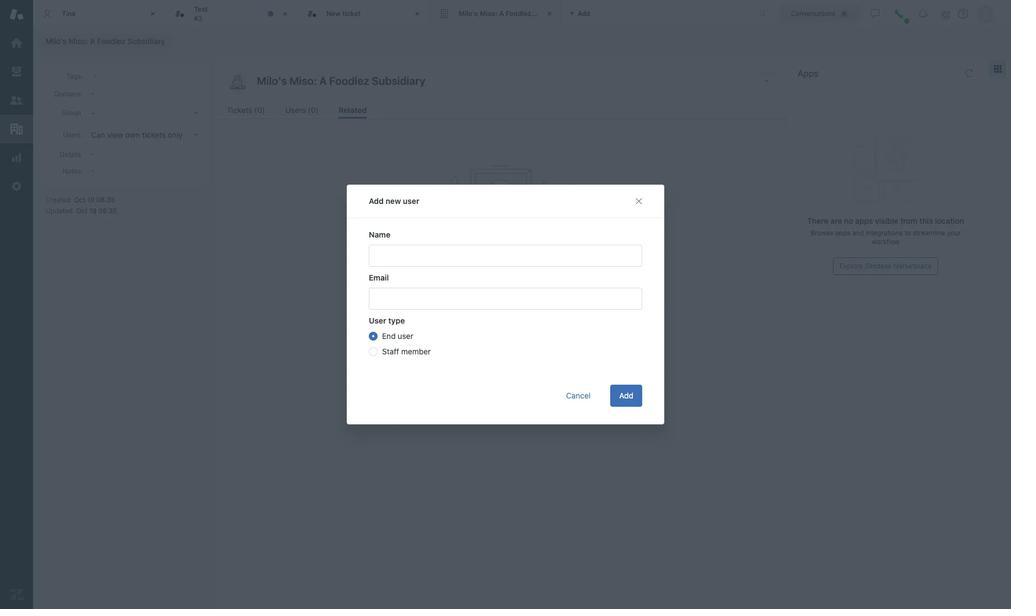 Task type: locate. For each thing, give the bounding box(es) containing it.
arrow down image
[[194, 112, 198, 114], [194, 134, 198, 136]]

4 close image from the left
[[544, 8, 555, 19]]

subsidiary
[[533, 9, 568, 18]]

cancel
[[566, 391, 591, 400]]

2 close image from the left
[[280, 8, 291, 19]]

(0) left the related
[[308, 105, 319, 115]]

(0)
[[254, 105, 265, 115], [308, 105, 319, 115]]

name
[[369, 230, 390, 239]]

are
[[831, 216, 842, 226]]

add inside button
[[619, 391, 634, 400]]

1 (0) from the left
[[254, 105, 265, 115]]

will
[[576, 268, 586, 277]]

1 arrow down image from the top
[[194, 112, 198, 114]]

new up name in the top left of the page
[[386, 196, 401, 206]]

workflow
[[872, 238, 900, 246]]

close image inside tab
[[280, 8, 291, 19]]

close image inside milo's miso: a foodlez subsidiary tab
[[544, 8, 555, 19]]

add new user
[[369, 196, 419, 206]]

secondary element
[[33, 30, 1011, 52]]

and
[[852, 229, 864, 237]]

add new user dialog
[[347, 185, 664, 425]]

1 vertical spatial add
[[619, 391, 634, 400]]

(0) right tickets on the left top
[[254, 105, 265, 115]]

close image left new
[[280, 8, 291, 19]]

1 horizontal spatial (0)
[[308, 105, 319, 115]]

0 vertical spatial apps
[[855, 216, 873, 226]]

0 horizontal spatial add
[[369, 196, 384, 206]]

close image
[[147, 8, 158, 19], [280, 8, 291, 19], [412, 8, 423, 19], [544, 8, 555, 19]]

08:35 right "created"
[[96, 196, 115, 204]]

2 arrow down image from the top
[[194, 134, 198, 136]]

the
[[510, 268, 521, 277]]

can
[[91, 130, 105, 139]]

there are no apps visible from this location browse apps and integrations to streamline your workflow
[[807, 216, 964, 246]]

0 vertical spatial add
[[369, 196, 384, 206]]

0 horizontal spatial (0)
[[254, 105, 265, 115]]

ticket
[[342, 9, 361, 18]]

1 vertical spatial apps
[[835, 229, 851, 237]]

new ticket
[[326, 9, 361, 18]]

0 vertical spatial user
[[403, 196, 419, 206]]

domains
[[54, 90, 81, 98]]

lookup
[[443, 268, 465, 277]]

end user
[[382, 331, 413, 341]]

can view own tickets only
[[91, 130, 183, 139]]

add up name in the top left of the page
[[369, 196, 384, 206]]

add right cancel
[[619, 391, 634, 400]]

0 vertical spatial arrow down image
[[194, 112, 198, 114]]

a
[[421, 268, 425, 277]]

location
[[935, 216, 964, 226]]

when
[[371, 268, 391, 277]]

1 close image from the left
[[147, 8, 158, 19]]

apps down no
[[835, 229, 851, 237]]

you
[[393, 268, 405, 277]]

oct
[[74, 196, 85, 204], [76, 207, 87, 215]]

1 vertical spatial arrow down image
[[194, 134, 198, 136]]

2 (0) from the left
[[308, 105, 319, 115]]

relationship,
[[467, 268, 508, 277]]

oct right 'updated'
[[76, 207, 87, 215]]

zendesk support image
[[9, 7, 24, 22]]

3 close image from the left
[[412, 8, 423, 19]]

users (0)
[[285, 105, 319, 115]]

user
[[403, 196, 419, 206], [398, 331, 413, 341]]

add
[[407, 268, 419, 277]]

new ticket tab
[[298, 0, 430, 28]]

1 vertical spatial new
[[427, 268, 441, 277]]

arrow down image inside - button
[[194, 112, 198, 114]]

arrow down image left tickets on the left top
[[194, 112, 198, 114]]

miso:
[[480, 9, 498, 18]]

marketplace
[[893, 262, 932, 270]]

0 horizontal spatial users
[[63, 131, 81, 139]]

close image left #3
[[147, 8, 158, 19]]

arrow down image inside can view own tickets only button
[[194, 134, 198, 136]]

19 right "created"
[[87, 196, 94, 204]]

icon_org image
[[227, 72, 249, 94]]

apps
[[855, 216, 873, 226], [835, 229, 851, 237]]

related
[[523, 268, 546, 277]]

close image left milo's
[[412, 8, 423, 19]]

tickets (0)
[[227, 105, 265, 115]]

1 horizontal spatial users
[[285, 105, 306, 115]]

oct right "created"
[[74, 196, 85, 204]]

users right tickets (0) link
[[285, 105, 306, 115]]

users
[[285, 105, 306, 115], [63, 131, 81, 139]]

staff member
[[382, 347, 431, 356]]

1 horizontal spatial apps
[[855, 216, 873, 226]]

close image inside the new ticket tab
[[412, 8, 423, 19]]

users up details
[[63, 131, 81, 139]]

apps up and
[[855, 216, 873, 226]]

1 vertical spatial 08:35
[[98, 207, 117, 215]]

views image
[[9, 65, 24, 79]]

tina tab
[[33, 0, 165, 28]]

19 right 'updated'
[[89, 207, 97, 215]]

1 vertical spatial 19
[[89, 207, 97, 215]]

zendesk products image
[[942, 11, 949, 18]]

Name field
[[369, 245, 642, 267]]

add
[[369, 196, 384, 206], [619, 391, 634, 400]]

0 horizontal spatial new
[[386, 196, 401, 206]]

users for users
[[63, 131, 81, 139]]

tab containing test
[[165, 0, 298, 28]]

apps
[[798, 68, 818, 78]]

add button
[[611, 385, 642, 407]]

organizations image
[[9, 122, 24, 136]]

1 horizontal spatial add
[[619, 391, 634, 400]]

new
[[386, 196, 401, 206], [427, 268, 441, 277]]

08:35 right 'updated'
[[98, 207, 117, 215]]

0 vertical spatial oct
[[74, 196, 85, 204]]

None text field
[[254, 72, 754, 89]]

tags
[[66, 72, 81, 81]]

close image right foodlez
[[544, 8, 555, 19]]

get started image
[[9, 36, 24, 50]]

cancel button
[[557, 385, 599, 407]]

19
[[87, 196, 94, 204], [89, 207, 97, 215]]

zendesk image
[[9, 588, 24, 602]]

close image for milo's miso: a foodlez subsidiary
[[544, 8, 555, 19]]

0 vertical spatial users
[[285, 105, 306, 115]]

tab
[[165, 0, 298, 28]]

foodlez
[[506, 9, 531, 18]]

arrow down image for can view own tickets only
[[194, 134, 198, 136]]

0 vertical spatial new
[[386, 196, 401, 206]]

close image inside tina tab
[[147, 8, 158, 19]]

apps image
[[994, 65, 1002, 73]]

08:35
[[96, 196, 115, 204], [98, 207, 117, 215]]

when you add a new lookup relationship, the related records will pop up here.
[[371, 268, 631, 277]]

arrow down image right only
[[194, 134, 198, 136]]

1 vertical spatial users
[[63, 131, 81, 139]]

new right a
[[427, 268, 441, 277]]



Task type: describe. For each thing, give the bounding box(es) containing it.
arrow down image for -
[[194, 112, 198, 114]]

users for users (0)
[[285, 105, 306, 115]]

milo's
[[459, 9, 478, 18]]

add for add new user
[[369, 196, 384, 206]]

1 vertical spatial oct
[[76, 207, 87, 215]]

tabs tab list
[[33, 0, 748, 28]]

own
[[125, 130, 140, 139]]

explore
[[840, 262, 863, 270]]

integrations
[[866, 229, 903, 237]]

only
[[168, 130, 183, 139]]

streamline
[[913, 229, 945, 237]]

view
[[107, 130, 123, 139]]

get help image
[[958, 9, 968, 19]]

test
[[194, 5, 208, 13]]

your
[[947, 229, 961, 237]]

up
[[603, 268, 612, 277]]

explore zendesk marketplace button
[[833, 257, 939, 275]]

end
[[382, 331, 396, 341]]

no
[[844, 216, 853, 226]]

created oct 19 08:35 updated oct 19 08:35
[[46, 196, 117, 215]]

#3
[[194, 14, 202, 22]]

milo's miso: a foodlez subsidiary tab
[[430, 0, 568, 28]]

records
[[548, 268, 574, 277]]

tina
[[62, 9, 76, 18]]

created
[[46, 196, 71, 204]]

1 vertical spatial user
[[398, 331, 413, 341]]

Email field
[[369, 288, 642, 310]]

to
[[905, 229, 911, 237]]

test #3
[[194, 5, 208, 22]]

pop
[[588, 268, 601, 277]]

customers image
[[9, 93, 24, 108]]

visible
[[875, 216, 899, 226]]

admin image
[[9, 179, 24, 194]]

close image for new ticket
[[412, 8, 423, 19]]

explore zendesk marketplace
[[840, 262, 932, 270]]

notes
[[63, 167, 81, 175]]

user type
[[369, 316, 405, 325]]

(0) for tickets (0)
[[254, 105, 265, 115]]

(0) for users (0)
[[308, 105, 319, 115]]

0 vertical spatial 08:35
[[96, 196, 115, 204]]

staff
[[382, 347, 399, 356]]

new
[[326, 9, 341, 18]]

here.
[[614, 268, 631, 277]]

this
[[920, 216, 933, 226]]

1 horizontal spatial new
[[427, 268, 441, 277]]

zendesk
[[865, 262, 892, 270]]

close modal image
[[635, 197, 643, 206]]

related
[[339, 105, 367, 115]]

0 horizontal spatial apps
[[835, 229, 851, 237]]

a
[[499, 9, 504, 18]]

new inside dialog
[[386, 196, 401, 206]]

member
[[401, 347, 431, 356]]

-
[[91, 108, 95, 117]]

browse
[[811, 229, 833, 237]]

tickets
[[227, 105, 252, 115]]

updated
[[46, 207, 73, 215]]

from
[[901, 216, 918, 226]]

reporting image
[[9, 151, 24, 165]]

tickets (0) link
[[227, 104, 267, 119]]

users (0) link
[[285, 104, 320, 119]]

there
[[807, 216, 829, 226]]

0 vertical spatial 19
[[87, 196, 94, 204]]

type
[[388, 316, 405, 325]]

can view own tickets only button
[[88, 127, 202, 143]]

conversations
[[791, 9, 836, 17]]

close image for tina
[[147, 8, 158, 19]]

milo's miso: a foodlez subsidiary
[[459, 9, 568, 18]]

- button
[[88, 105, 202, 121]]

add for add
[[619, 391, 634, 400]]

tickets
[[142, 130, 166, 139]]

main element
[[0, 0, 33, 609]]

conversations button
[[779, 5, 861, 22]]

user
[[369, 316, 386, 325]]

details
[[60, 151, 81, 159]]

group
[[62, 109, 81, 117]]

- field
[[89, 69, 202, 82]]

email
[[369, 273, 389, 282]]

related link
[[339, 104, 367, 119]]



Task type: vqa. For each thing, say whether or not it's contained in the screenshot.
Requested to the right
no



